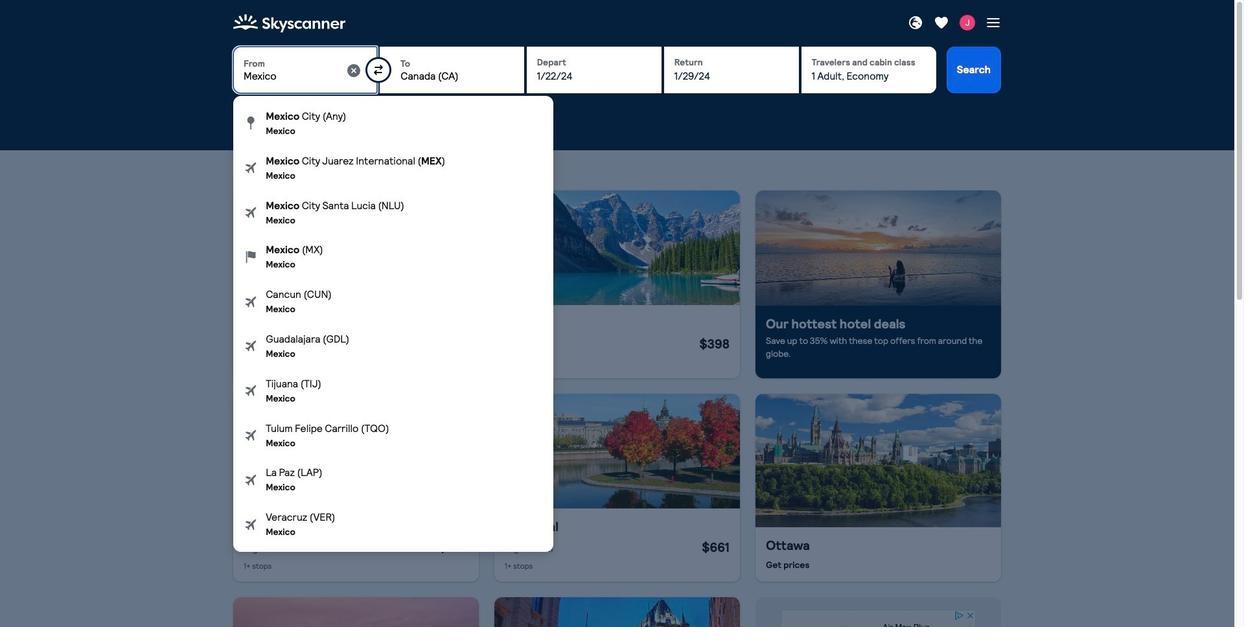 Task type: vqa. For each thing, say whether or not it's contained in the screenshot.
2nd Country, city or airport text box from left
no



Task type: locate. For each thing, give the bounding box(es) containing it.
rtl support__ntfhm image inside tulum felipe carrillo (tqo) mexico element
[[244, 428, 258, 443]]

rtl support__ntfhm image inside tijuana (tij) mexico element
[[244, 383, 258, 399]]

rtl support__ntfhm image inside veracruz (ver) mexico element
[[244, 517, 258, 533]]

rtl support__ntfhm image inside guadalajara (gdl) mexico element
[[244, 339, 258, 354]]

rtl support__ntfhm image inside mexico (mx) mexico element
[[244, 249, 258, 265]]

rtl support__ntfhm image inside cancun (cun) mexico element
[[244, 294, 258, 310]]

rtl support__ntfhm image for guadalajara (gdl) mexico element
[[244, 339, 258, 354]]

profile image
[[960, 15, 976, 30]]

regional settings image
[[908, 15, 924, 30]]

rtl support__ntfhm image
[[244, 160, 258, 176], [244, 205, 258, 220], [244, 294, 258, 310], [244, 473, 258, 488], [244, 517, 258, 533]]

3 rtl support__ntfhm image from the top
[[244, 339, 258, 354]]

Direct flights checkbox
[[233, 105, 246, 118]]

1 rtl support__ntfhm image from the top
[[244, 116, 258, 131]]

1+ stops flights to montreal  from $661. element
[[495, 509, 740, 582]]

mexico city (any) mexico element
[[233, 101, 554, 146]]

rtl support__ntfhm image inside la paz (lap) mexico "element"
[[244, 473, 258, 488]]

3 rtl support__ntfhm image from the top
[[244, 294, 258, 310]]

4 rtl support__ntfhm image from the top
[[244, 473, 258, 488]]

4 rtl support__ntfhm image from the top
[[244, 383, 258, 399]]

1+ stops flights to vancouver  from $423. element
[[233, 509, 479, 582]]

5 rtl support__ntfhm image from the top
[[244, 517, 258, 533]]

rtl support__ntfhm image inside 'mexico city juarez international (mex) mexico' element
[[244, 160, 258, 176]]

0 horizontal spatial country, city or airport text field
[[244, 70, 346, 83]]

5 rtl support__ntfhm image from the top
[[244, 428, 258, 443]]

veracruz (ver) mexico element
[[233, 503, 554, 547]]

advertisement element
[[782, 611, 976, 628]]

skyscanner home image
[[233, 10, 346, 36]]

rtl support__ntfhm image for mexico (mx) mexico element
[[244, 249, 258, 265]]

rtl support__ntfhm image for tijuana (tij) mexico element
[[244, 383, 258, 399]]

la paz (lap) mexico element
[[233, 458, 554, 503]]

list box
[[233, 96, 554, 552]]

2 rtl support__ntfhm image from the top
[[244, 249, 258, 265]]

rtl support__ntfhm image inside 'mexico city (any) mexico' element
[[244, 116, 258, 131]]

Country, city or airport text field
[[244, 70, 346, 83], [401, 70, 514, 83]]

1+ stops flights to calgary  from $398. element
[[495, 305, 740, 379]]

open menu image
[[986, 15, 1002, 30]]

rtl support__ntfhm image inside mexico city santa lucia (nlu) mexico element
[[244, 205, 258, 220]]

rtl support__ntfhm image
[[244, 116, 258, 131], [244, 249, 258, 265], [244, 339, 258, 354], [244, 383, 258, 399], [244, 428, 258, 443]]

1 country, city or airport text field from the left
[[244, 70, 346, 83]]

1 horizontal spatial country, city or airport text field
[[401, 70, 514, 83]]

1 rtl support__ntfhm image from the top
[[244, 160, 258, 176]]

2 rtl support__ntfhm image from the top
[[244, 205, 258, 220]]



Task type: describe. For each thing, give the bounding box(es) containing it.
enter the city you're flying from, or choose from the options below element
[[233, 47, 378, 93]]

Direct flights button
[[326, 154, 400, 175]]

tulum felipe carrillo (tqo) mexico element
[[233, 413, 554, 458]]

rtl support__ntfhm image for tulum felipe carrillo (tqo) mexico element
[[244, 428, 258, 443]]

mexico city santa lucia (nlu) mexico element
[[233, 190, 554, 235]]

rtl support__ntfhm image for la paz (lap) mexico "element"
[[244, 473, 258, 488]]

rtl support__ntfhm image for cancun (cun) mexico element
[[244, 294, 258, 310]]

Cheapest flights button
[[233, 154, 321, 175]]

rtl support__ntfhm image for mexico city santa lucia (nlu) mexico element
[[244, 205, 258, 220]]

rtl support__ntfhm image for veracruz (ver) mexico element
[[244, 517, 258, 533]]

saved flights image
[[934, 15, 950, 30]]

rtl support__ntfhm image for 'mexico city (any) mexico' element
[[244, 116, 258, 131]]

rtl support__ntfhm image for 'mexico city juarez international (mex) mexico' element
[[244, 160, 258, 176]]

tijuana (tij) mexico element
[[233, 369, 554, 413]]

2 country, city or airport text field from the left
[[401, 70, 514, 83]]

Suggested for you button
[[405, 154, 500, 175]]

swap origin and destination image
[[374, 65, 384, 75]]

mexico (mx) mexico element
[[233, 235, 554, 280]]

country, city or airport text field inside enter the city you're flying from, or choose from the options below "element"
[[244, 70, 346, 83]]

guadalajara (gdl) mexico element
[[233, 324, 554, 369]]

cancun (cun) mexico element
[[233, 280, 554, 324]]

get prices for flights to ottawa, . element
[[756, 528, 1002, 582]]

mexico city juarez international (mex) mexico element
[[233, 146, 554, 190]]



